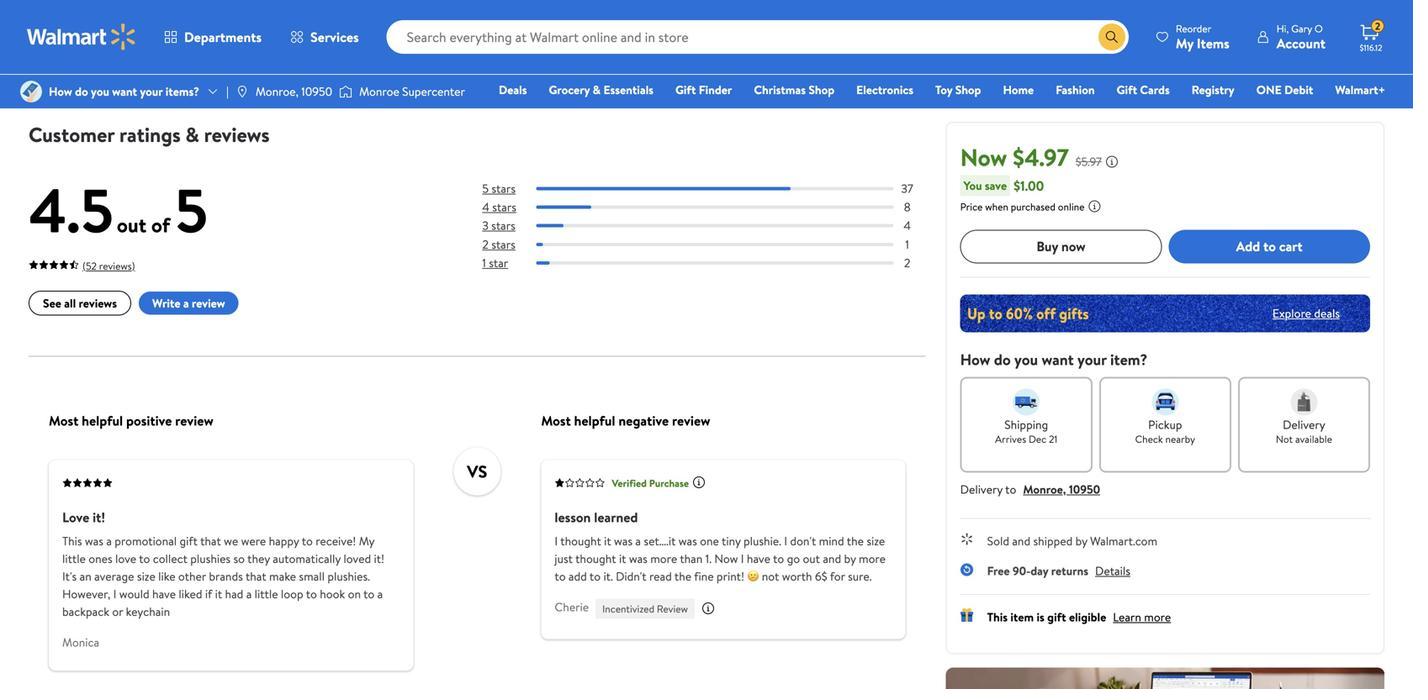 Task type: describe. For each thing, give the bounding box(es) containing it.
just
[[555, 551, 573, 568]]

37
[[901, 180, 914, 197]]

electronics
[[856, 82, 914, 98]]

was up than
[[679, 534, 697, 550]]

automatically
[[273, 551, 341, 568]]

0 horizontal spatial more
[[650, 551, 677, 568]]

1 horizontal spatial 3+
[[708, 47, 720, 61]]

monroe, 10950 button
[[1023, 481, 1100, 498]]

account
[[1277, 34, 1326, 53]]

your for items?
[[140, 83, 163, 100]]

1 horizontal spatial by
[[1076, 533, 1088, 550]]

reorder my items
[[1176, 21, 1230, 53]]

0 vertical spatial reviews
[[204, 121, 270, 149]]

$1.00
[[1014, 176, 1044, 195]]

were
[[241, 534, 266, 550]]

0 horizontal spatial that
[[200, 534, 221, 550]]

see all reviews
[[43, 295, 117, 312]]

write a review
[[152, 295, 225, 312]]

1 vertical spatial it
[[619, 551, 626, 568]]

0 vertical spatial &
[[593, 82, 601, 98]]

learn
[[1113, 609, 1141, 626]]

monroe
[[359, 83, 399, 100]]

all
[[64, 295, 76, 312]]

1 horizontal spatial 5
[[482, 180, 489, 197]]

you for how do you want your items?
[[91, 83, 109, 100]]

shipping down walmart 'image'
[[67, 68, 103, 82]]

one
[[1257, 82, 1282, 98]]

shipping down 6
[[511, 68, 547, 82]]

walmart+
[[1335, 82, 1386, 98]]

you save $1.00
[[964, 176, 1044, 195]]

product group containing 3+ day shipping
[[705, 0, 906, 92]]

liked
[[179, 587, 202, 603]]

purchase
[[649, 476, 689, 491]]

to down 'promotional'
[[139, 551, 150, 568]]

we
[[224, 534, 238, 550]]

0 vertical spatial little
[[62, 551, 86, 568]]

arrives
[[995, 432, 1026, 446]]

1 horizontal spatial 2-day shipping
[[484, 68, 547, 82]]

shipping
[[1005, 417, 1048, 433]]

price when purchased online
[[960, 200, 1085, 214]]

verified purchase information image
[[692, 476, 706, 490]]

gift cards
[[1117, 82, 1170, 98]]

delivery to monroe, 10950
[[960, 481, 1100, 498]]

4.5 out of 5
[[29, 168, 208, 252]]

0 vertical spatial it!
[[93, 509, 105, 527]]

verified
[[612, 476, 647, 491]]

collect
[[153, 551, 188, 568]]

stars for 2 stars
[[491, 236, 516, 253]]

reviews inside see all reviews link
[[79, 295, 117, 312]]

save
[[985, 177, 1007, 194]]

gifting made easy image
[[960, 609, 974, 622]]

pickup check nearby
[[1135, 417, 1195, 446]]

intent image for delivery image
[[1291, 389, 1318, 416]]

most helpful negative review
[[541, 412, 710, 431]]

shipping up monroe, 10950
[[286, 29, 322, 43]]

helpful for negative
[[574, 412, 615, 431]]

i up print!
[[741, 551, 744, 568]]

hook
[[320, 587, 345, 603]]

to left it.
[[590, 569, 601, 585]]

my inside love it! this was a promotional gift that we were happy to receive! my little ones love to collect plushies so they automatically loved it! it's an average size like other brands that make small plushies. however, i would have liked if it had a little loop to hook on to a backpack or keychain
[[359, 534, 375, 550]]

backpack
[[62, 604, 109, 621]]

is
[[1037, 609, 1045, 626]]

0 vertical spatial thought
[[561, 534, 601, 550]]

learn more button
[[1113, 609, 1171, 626]]

customer
[[29, 121, 115, 149]]

average
[[94, 569, 134, 585]]

want for items?
[[112, 83, 137, 100]]

not
[[1276, 432, 1293, 446]]

brands
[[209, 569, 243, 585]]

your for item?
[[1078, 349, 1107, 370]]

1 vertical spatial little
[[255, 587, 278, 603]]

2 horizontal spatial 4
[[904, 218, 911, 234]]

1 vertical spatial that
[[246, 569, 266, 585]]

walmart image
[[27, 24, 136, 50]]

search icon image
[[1105, 30, 1119, 44]]

now $4.97
[[960, 141, 1069, 174]]

mind
[[819, 534, 844, 550]]

customer ratings & reviews
[[29, 121, 270, 149]]

ones
[[89, 551, 112, 568]]

0 horizontal spatial the
[[675, 569, 692, 585]]

1 vertical spatial thought
[[575, 551, 616, 568]]

plushie.
[[744, 534, 781, 550]]

christmas shop link
[[746, 81, 842, 99]]

1 horizontal spatial it!
[[374, 551, 385, 568]]

progress bar for 37
[[536, 187, 894, 191]]

0 vertical spatial 2-
[[260, 29, 269, 43]]

shipping up "christmas"
[[740, 47, 776, 61]]

would
[[119, 587, 149, 603]]

lesson learned i thought it was a set....it was one tiny plushie. i don't mind the size just thought it was more than 1. now i have to go out and by more to add to it. didn't read the fine print! 😕 not worth 6$ for sure.
[[555, 509, 886, 585]]

review for most helpful negative review
[[672, 412, 710, 431]]

1 horizontal spatial 3+ day shipping
[[708, 47, 776, 61]]

0 horizontal spatial 3+ day shipping
[[35, 68, 103, 82]]

to down small
[[306, 587, 317, 603]]

0 horizontal spatial 3+
[[35, 68, 47, 82]]

(52 reviews) link
[[29, 256, 135, 274]]

1 horizontal spatial 4
[[482, 199, 490, 215]]

stars for 5 stars
[[492, 180, 516, 197]]

to down "arrives" at the right bottom of page
[[1005, 481, 1016, 498]]

0 horizontal spatial &
[[186, 121, 199, 149]]

size inside love it! this was a promotional gift that we were happy to receive! my little ones love to collect plushies so they automatically loved it! it's an average size like other brands that make small plushies. however, i would have liked if it had a little loop to hook on to a backpack or keychain
[[137, 569, 155, 585]]

0 horizontal spatial 2-day shipping
[[260, 29, 322, 43]]

vs
[[467, 460, 487, 484]]

intent image for shipping image
[[1013, 389, 1040, 416]]

gift for gift finder
[[675, 82, 696, 98]]

i up just
[[555, 534, 558, 550]]

gift for gift cards
[[1117, 82, 1137, 98]]

1 for 1 star
[[482, 255, 486, 271]]

incentivized review information image
[[702, 602, 715, 616]]

sold and shipped by walmart.com
[[987, 533, 1158, 550]]

it.
[[604, 569, 613, 585]]

returns
[[1051, 563, 1089, 579]]

online
[[1058, 200, 1085, 214]]

4.5
[[29, 168, 114, 252]]

most for most helpful positive review
[[49, 412, 79, 431]]

$116.12
[[1360, 42, 1383, 53]]

$5.97
[[1076, 154, 1102, 170]]

a right on
[[377, 587, 383, 603]]

day down walmart 'image'
[[49, 68, 64, 82]]

dec
[[1029, 432, 1047, 446]]

was down learned
[[614, 534, 633, 550]]

day right departments
[[269, 29, 284, 43]]

love it! this was a promotional gift that we were happy to receive! my little ones love to collect plushies so they automatically loved it! it's an average size like other brands that make small plushies. however, i would have liked if it had a little loop to hook on to a backpack or keychain
[[62, 509, 385, 621]]

2 horizontal spatial 2
[[1375, 19, 1381, 33]]

to up automatically at the bottom of page
[[302, 534, 313, 550]]

intent image for pickup image
[[1152, 389, 1179, 416]]

see all reviews link
[[29, 291, 131, 316]]

shipped
[[1033, 533, 1073, 550]]

departments
[[184, 28, 262, 46]]

progress bar for 1
[[536, 243, 894, 246]]

love
[[62, 509, 89, 527]]

0 horizontal spatial 10950
[[301, 83, 332, 100]]

available
[[1295, 432, 1332, 446]]

1 horizontal spatial gift
[[1047, 609, 1066, 626]]

0 vertical spatial and
[[1012, 533, 1031, 550]]

fashion
[[1056, 82, 1095, 98]]

it inside love it! this was a promotional gift that we were happy to receive! my little ones love to collect plushies so they automatically loved it! it's an average size like other brands that make small plushies. however, i would have liked if it had a little loop to hook on to a backpack or keychain
[[215, 587, 222, 603]]

pickup
[[1148, 417, 1182, 433]]

day up finder
[[722, 47, 737, 61]]

Walmart Site-Wide search field
[[387, 20, 1129, 54]]

want for item?
[[1042, 349, 1074, 370]]

cart
[[1279, 237, 1303, 256]]

1 star
[[482, 255, 508, 271]]

i left don't
[[784, 534, 787, 550]]

this inside love it! this was a promotional gift that we were happy to receive! my little ones love to collect plushies so they automatically loved it! it's an average size like other brands that make small plushies. however, i would have liked if it had a little loop to hook on to a backpack or keychain
[[62, 534, 82, 550]]

0 vertical spatial the
[[847, 534, 864, 550]]

it's
[[62, 569, 77, 585]]

gary
[[1291, 21, 1312, 36]]

0 vertical spatial monroe,
[[256, 83, 299, 100]]

review right write
[[192, 295, 225, 312]]

services
[[310, 28, 359, 46]]

1 horizontal spatial more
[[859, 551, 886, 568]]

2- inside the 'product' group
[[484, 68, 493, 82]]

supercenter
[[402, 83, 465, 100]]

a right had
[[246, 587, 252, 603]]

make
[[269, 569, 296, 585]]

1 vertical spatial 10950
[[1069, 481, 1100, 498]]

1 vertical spatial monroe,
[[1023, 481, 1066, 498]]

3 stars
[[482, 218, 516, 234]]

1 vertical spatial 2
[[482, 236, 489, 253]]

0 vertical spatial 4
[[86, 41, 92, 55]]

hi, gary o account
[[1277, 21, 1326, 53]]

was inside love it! this was a promotional gift that we were happy to receive! my little ones love to collect plushies so they automatically loved it! it's an average size like other brands that make small plushies. however, i would have liked if it had a little loop to hook on to a backpack or keychain
[[85, 534, 103, 550]]

items?
[[165, 83, 199, 100]]

to right on
[[364, 587, 375, 603]]

one
[[700, 534, 719, 550]]

stars for 3 stars
[[491, 218, 516, 234]]

😕
[[747, 569, 759, 585]]

happy
[[269, 534, 299, 550]]

go
[[787, 551, 800, 568]]

buy now button
[[960, 230, 1162, 264]]

sure.
[[848, 569, 872, 585]]



Task type: vqa. For each thing, say whether or not it's contained in the screenshot.
leftmost by
yes



Task type: locate. For each thing, give the bounding box(es) containing it.
0 horizontal spatial  image
[[20, 81, 42, 103]]

0 horizontal spatial by
[[844, 551, 856, 568]]

a
[[183, 295, 189, 312], [106, 534, 112, 550], [636, 534, 641, 550], [246, 587, 252, 603], [377, 587, 383, 603]]

you up 'customer'
[[91, 83, 109, 100]]

more up read
[[650, 551, 677, 568]]

delivery inside delivery not available
[[1283, 417, 1326, 433]]

on
[[348, 587, 361, 603]]

services button
[[276, 17, 373, 57]]

0 horizontal spatial out
[[117, 211, 146, 239]]

you for how do you want your item?
[[1015, 349, 1038, 370]]

 image for monroe, 10950
[[235, 85, 249, 98]]

0 vertical spatial 1
[[906, 236, 909, 253]]

details
[[1095, 563, 1131, 579]]

0 vertical spatial 10950
[[301, 83, 332, 100]]

6
[[534, 41, 540, 55]]

progress bar
[[536, 187, 894, 191], [536, 206, 894, 209], [536, 224, 894, 228], [536, 243, 894, 246], [536, 262, 894, 265]]

now up you
[[960, 141, 1007, 174]]

1 vertical spatial have
[[152, 587, 176, 603]]

tiny
[[722, 534, 741, 550]]

delivery for to
[[960, 481, 1003, 498]]

i inside love it! this was a promotional gift that we were happy to receive! my little ones love to collect plushies so they automatically loved it! it's an average size like other brands that make small plushies. however, i would have liked if it had a little loop to hook on to a backpack or keychain
[[113, 587, 116, 603]]

0 horizontal spatial have
[[152, 587, 176, 603]]

1 vertical spatial how
[[960, 349, 991, 370]]

3+ day shipping
[[708, 47, 776, 61], [35, 68, 103, 82]]

to left "cart"
[[1264, 237, 1276, 256]]

0 horizontal spatial and
[[823, 551, 841, 568]]

i
[[555, 534, 558, 550], [784, 534, 787, 550], [741, 551, 744, 568], [113, 587, 116, 603]]

more right "learn"
[[1144, 609, 1171, 626]]

helpful for positive
[[82, 412, 123, 431]]

nearby
[[1166, 432, 1195, 446]]

have inside the lesson learned i thought it was a set....it was one tiny plushie. i don't mind the size just thought it was more than 1. now i have to go out and by more to add to it. didn't read the fine print! 😕 not worth 6$ for sure.
[[747, 551, 771, 568]]

shop for christmas shop
[[809, 82, 835, 98]]

most helpful positive review
[[49, 412, 213, 431]]

other
[[178, 569, 206, 585]]

stars down the 5 stars
[[492, 199, 516, 215]]

1 helpful from the left
[[82, 412, 123, 431]]

2-day shipping
[[260, 29, 322, 43], [484, 68, 547, 82]]

1 horizontal spatial gift
[[1117, 82, 1137, 98]]

1 vertical spatial want
[[1042, 349, 1074, 370]]

4 up 3
[[482, 199, 490, 215]]

3+
[[708, 47, 720, 61], [35, 68, 47, 82]]

1 vertical spatial you
[[1015, 349, 1038, 370]]

little down make
[[255, 587, 278, 603]]

1 vertical spatial the
[[675, 569, 692, 585]]

0 horizontal spatial my
[[359, 534, 375, 550]]

shop for toy shop
[[955, 82, 981, 98]]

0 horizontal spatial 2
[[482, 236, 489, 253]]

(52 reviews)
[[82, 259, 135, 273]]

stars up 4 stars
[[492, 180, 516, 197]]

2 up $116.12
[[1375, 19, 1381, 33]]

a left set....it
[[636, 534, 641, 550]]

2-day shipping down 6
[[484, 68, 547, 82]]

1 vertical spatial reviews
[[79, 295, 117, 312]]

deals
[[1314, 305, 1340, 322]]

0 vertical spatial size
[[867, 534, 885, 550]]

1 gift from the left
[[675, 82, 696, 98]]

grocery & essentials link
[[541, 81, 661, 99]]

toy
[[935, 82, 953, 98]]

your left 'item?'
[[1078, 349, 1107, 370]]

you up intent image for shipping on the right bottom
[[1015, 349, 1038, 370]]

it right if
[[215, 587, 222, 603]]

1 vertical spatial gift
[[1047, 609, 1066, 626]]

1 horizontal spatial have
[[747, 551, 771, 568]]

do up shipping
[[994, 349, 1011, 370]]

0 vertical spatial you
[[91, 83, 109, 100]]

1 vertical spatial 2-
[[484, 68, 493, 82]]

3+ day shipping down walmart 'image'
[[35, 68, 103, 82]]

gift right is
[[1047, 609, 1066, 626]]

1 vertical spatial and
[[823, 551, 841, 568]]

progress bar for 8
[[536, 206, 894, 209]]

1 vertical spatial &
[[186, 121, 199, 149]]

0 horizontal spatial little
[[62, 551, 86, 568]]

1 vertical spatial now
[[715, 551, 738, 568]]

2 shop from the left
[[955, 82, 981, 98]]

2 product group from the left
[[481, 0, 681, 92]]

size up sure. at the bottom right
[[867, 534, 885, 550]]

one debit
[[1257, 82, 1313, 98]]

out inside 4.5 out of 5
[[117, 211, 146, 239]]

verified purchase
[[612, 476, 689, 491]]

1 most from the left
[[49, 412, 79, 431]]

didn't
[[616, 569, 647, 585]]

home
[[1003, 82, 1034, 98]]

1 horizontal spatial 10950
[[1069, 481, 1100, 498]]

0 vertical spatial out
[[117, 211, 146, 239]]

0 vertical spatial now
[[960, 141, 1007, 174]]

you
[[91, 83, 109, 100], [1015, 349, 1038, 370]]

delivery up "sold"
[[960, 481, 1003, 498]]

loved
[[344, 551, 371, 568]]

0 vertical spatial this
[[62, 534, 82, 550]]

want left 'item?'
[[1042, 349, 1074, 370]]

helpful left positive
[[82, 412, 123, 431]]

print!
[[717, 569, 745, 585]]

0 vertical spatial 2-day shipping
[[260, 29, 322, 43]]

10950 down "services" 'dropdown button'
[[301, 83, 332, 100]]

to left add
[[555, 569, 566, 585]]

2 down 3
[[482, 236, 489, 253]]

1 horizontal spatial now
[[960, 141, 1007, 174]]

product group containing 4
[[32, 0, 233, 92]]

10950
[[301, 83, 332, 100], [1069, 481, 1100, 498]]

sold
[[987, 533, 1009, 550]]

product group containing 6
[[481, 0, 681, 92]]

they
[[247, 551, 270, 568]]

to inside button
[[1264, 237, 1276, 256]]

to left go
[[773, 551, 784, 568]]

little up it's
[[62, 551, 86, 568]]

review right positive
[[175, 412, 213, 431]]

0 horizontal spatial delivery
[[960, 481, 1003, 498]]

1 vertical spatial delivery
[[960, 481, 1003, 498]]

had
[[225, 587, 243, 603]]

now inside the lesson learned i thought it was a set....it was one tiny plushie. i don't mind the size just thought it was more than 1. now i have to go out and by more to add to it. didn't read the fine print! 😕 not worth 6$ for sure.
[[715, 551, 738, 568]]

ratings
[[119, 121, 181, 149]]

2- left "services" 'dropdown button'
[[260, 29, 269, 43]]

free
[[987, 563, 1010, 579]]

now right 1.
[[715, 551, 738, 568]]

how for how do you want your item?
[[960, 349, 991, 370]]

it! right love
[[93, 509, 105, 527]]

have
[[747, 551, 771, 568], [152, 587, 176, 603]]

when
[[985, 200, 1009, 214]]

legal information image
[[1088, 200, 1102, 213]]

0 horizontal spatial size
[[137, 569, 155, 585]]

a right write
[[183, 295, 189, 312]]

1 vertical spatial 4
[[482, 199, 490, 215]]

1 horizontal spatial little
[[255, 587, 278, 603]]

review for most helpful positive review
[[175, 412, 213, 431]]

that down 'they'
[[246, 569, 266, 585]]

my inside reorder my items
[[1176, 34, 1194, 53]]

by
[[1076, 533, 1088, 550], [844, 551, 856, 568]]

2 down 8
[[904, 255, 911, 271]]

review right negative
[[672, 412, 710, 431]]

day left returns
[[1031, 563, 1049, 579]]

stars down 3 stars
[[491, 236, 516, 253]]

grocery & essentials
[[549, 82, 654, 98]]

not
[[762, 569, 779, 585]]

the down than
[[675, 569, 692, 585]]

(52
[[82, 259, 97, 273]]

registry
[[1192, 82, 1235, 98]]

0 vertical spatial want
[[112, 83, 137, 100]]

0 horizontal spatial how
[[49, 83, 72, 100]]

star
[[489, 255, 508, 271]]

my up loved
[[359, 534, 375, 550]]

4 down 8
[[904, 218, 911, 234]]

this down love
[[62, 534, 82, 550]]

2 helpful from the left
[[574, 412, 615, 431]]

2 gift from the left
[[1117, 82, 1137, 98]]

1 progress bar from the top
[[536, 187, 894, 191]]

it! right loved
[[374, 551, 385, 568]]

stars for 4 stars
[[492, 199, 516, 215]]

product group
[[32, 0, 233, 92], [481, 0, 681, 92], [705, 0, 906, 92]]

by right shipped
[[1076, 533, 1088, 550]]

 image
[[339, 83, 353, 100]]

 image up 'customer'
[[20, 81, 42, 103]]

by inside the lesson learned i thought it was a set....it was one tiny plushie. i don't mind the size just thought it was more than 1. now i have to go out and by more to add to it. didn't read the fine print! 😕 not worth 6$ for sure.
[[844, 551, 856, 568]]

1 vertical spatial 1
[[482, 255, 486, 271]]

gift inside love it! this was a promotional gift that we were happy to receive! my little ones love to collect plushies so they automatically loved it! it's an average size like other brands that make small plushies. however, i would have liked if it had a little loop to hook on to a backpack or keychain
[[180, 534, 198, 550]]

3 product group from the left
[[705, 0, 906, 92]]

have down the like on the bottom left
[[152, 587, 176, 603]]

2 vertical spatial 2
[[904, 255, 911, 271]]

1 product group from the left
[[32, 0, 233, 92]]

most for most helpful negative review
[[541, 412, 571, 431]]

0 horizontal spatial it
[[215, 587, 222, 603]]

0 horizontal spatial 5
[[175, 168, 208, 252]]

1 horizontal spatial monroe,
[[1023, 481, 1066, 498]]

and inside the lesson learned i thought it was a set....it was one tiny plushie. i don't mind the size just thought it was more than 1. now i have to go out and by more to add to it. didn't read the fine print! 😕 not worth 6$ for sure.
[[823, 551, 841, 568]]

1 vertical spatial this
[[987, 609, 1008, 626]]

incentivized review
[[602, 603, 688, 617]]

reviews down |
[[204, 121, 270, 149]]

1 left 'star' in the left of the page
[[482, 255, 486, 271]]

toy shop
[[935, 82, 981, 98]]

0 horizontal spatial do
[[75, 83, 88, 100]]

christmas
[[754, 82, 806, 98]]

1 horizontal spatial out
[[803, 551, 820, 568]]

0 horizontal spatial now
[[715, 551, 738, 568]]

0 horizontal spatial 2-
[[260, 29, 269, 43]]

4 up how do you want your items? in the left top of the page
[[86, 41, 92, 55]]

your left items?
[[140, 83, 163, 100]]

shipping arrives dec 21
[[995, 417, 1058, 446]]

now
[[960, 141, 1007, 174], [715, 551, 738, 568]]

size inside the lesson learned i thought it was a set....it was one tiny plushie. i don't mind the size just thought it was more than 1. now i have to go out and by more to add to it. didn't read the fine print! 😕 not worth 6$ for sure.
[[867, 534, 885, 550]]

0 vertical spatial how
[[49, 83, 72, 100]]

4 progress bar from the top
[[536, 243, 894, 246]]

gift up collect
[[180, 534, 198, 550]]

review
[[657, 603, 688, 617]]

and down mind
[[823, 551, 841, 568]]

the
[[847, 534, 864, 550], [675, 569, 692, 585]]

item?
[[1110, 349, 1148, 370]]

stars right 3
[[491, 218, 516, 234]]

for
[[830, 569, 845, 585]]

promotional
[[115, 534, 177, 550]]

2 most from the left
[[541, 412, 571, 431]]

0 vertical spatial 3+ day shipping
[[708, 47, 776, 61]]

1 vertical spatial out
[[803, 551, 820, 568]]

gift left finder
[[675, 82, 696, 98]]

1 horizontal spatial delivery
[[1283, 417, 1326, 433]]

shipping
[[286, 29, 322, 43], [740, 47, 776, 61], [67, 68, 103, 82], [511, 68, 547, 82]]

4
[[86, 41, 92, 55], [482, 199, 490, 215], [904, 218, 911, 234]]

that up plushies
[[200, 534, 221, 550]]

my
[[1176, 34, 1194, 53], [359, 534, 375, 550]]

i down average
[[113, 587, 116, 603]]

electronics link
[[849, 81, 921, 99]]

2- left deals
[[484, 68, 493, 82]]

was up ones
[[85, 534, 103, 550]]

this left item
[[987, 609, 1008, 626]]

more up sure. at the bottom right
[[859, 551, 886, 568]]

progress bar for 2
[[536, 262, 894, 265]]

negative
[[619, 412, 669, 431]]

0 vertical spatial delivery
[[1283, 417, 1326, 433]]

1 horizontal spatial  image
[[235, 85, 249, 98]]

0 horizontal spatial gift
[[180, 534, 198, 550]]

helpful left negative
[[574, 412, 615, 431]]

5 progress bar from the top
[[536, 262, 894, 265]]

1 horizontal spatial want
[[1042, 349, 1074, 370]]

price
[[960, 200, 983, 214]]

1 horizontal spatial it
[[604, 534, 611, 550]]

thought up just
[[561, 534, 601, 550]]

1 horizontal spatial most
[[541, 412, 571, 431]]

gift finder link
[[668, 81, 740, 99]]

see
[[43, 295, 61, 312]]

deals
[[499, 82, 527, 98]]

gift left the cards
[[1117, 82, 1137, 98]]

christmas shop
[[754, 82, 835, 98]]

2 horizontal spatial it
[[619, 551, 626, 568]]

0 vertical spatial by
[[1076, 533, 1088, 550]]

learn more about strikethrough prices image
[[1105, 155, 1119, 168]]

1 for 1
[[906, 236, 909, 253]]

 image
[[20, 81, 42, 103], [235, 85, 249, 98]]

and right "sold"
[[1012, 533, 1031, 550]]

0 vertical spatial 2
[[1375, 19, 1381, 33]]

3 progress bar from the top
[[536, 224, 894, 228]]

size left the like on the bottom left
[[137, 569, 155, 585]]

5 right of
[[175, 168, 208, 252]]

explore deals link
[[1266, 299, 1347, 329]]

1 vertical spatial do
[[994, 349, 1011, 370]]

was
[[85, 534, 103, 550], [614, 534, 633, 550], [679, 534, 697, 550], [629, 551, 648, 568]]

add to cart button
[[1169, 230, 1370, 264]]

have inside love it! this was a promotional gift that we were happy to receive! my little ones love to collect plushies so they automatically loved it! it's an average size like other brands that make small plushies. however, i would have liked if it had a little loop to hook on to a backpack or keychain
[[152, 587, 176, 603]]

5 stars
[[482, 180, 516, 197]]

shop right toy
[[955, 82, 981, 98]]

thought up it.
[[575, 551, 616, 568]]

2-day shipping up monroe, 10950
[[260, 29, 322, 43]]

1 vertical spatial it!
[[374, 551, 385, 568]]

have down plushie.
[[747, 551, 771, 568]]

a up ones
[[106, 534, 112, 550]]

5 up 4 stars
[[482, 180, 489, 197]]

1 horizontal spatial my
[[1176, 34, 1194, 53]]

up to sixty percent off deals. shop now. image
[[960, 295, 1370, 333]]

item
[[1011, 609, 1034, 626]]

how do you want your item?
[[960, 349, 1148, 370]]

reviews)
[[99, 259, 135, 273]]

10950 up the sold and shipped by walmart.com
[[1069, 481, 1100, 498]]

& right grocery
[[593, 82, 601, 98]]

do for how do you want your item?
[[994, 349, 1011, 370]]

learned
[[594, 509, 638, 527]]

1 horizontal spatial &
[[593, 82, 601, 98]]

1 shop from the left
[[809, 82, 835, 98]]

a inside the lesson learned i thought it was a set....it was one tiny plushie. i don't mind the size just thought it was more than 1. now i have to go out and by more to add to it. didn't read the fine print! 😕 not worth 6$ for sure.
[[636, 534, 641, 550]]

reviews
[[204, 121, 270, 149], [79, 295, 117, 312]]

3+ down walmart 'image'
[[35, 68, 47, 82]]

out inside the lesson learned i thought it was a set....it was one tiny plushie. i don't mind the size just thought it was more than 1. now i have to go out and by more to add to it. didn't read the fine print! 😕 not worth 6$ for sure.
[[803, 551, 820, 568]]

1 vertical spatial your
[[1078, 349, 1107, 370]]

0 horizontal spatial this
[[62, 534, 82, 550]]

explore
[[1273, 305, 1311, 322]]

monroe, down dec
[[1023, 481, 1066, 498]]

1 horizontal spatial shop
[[955, 82, 981, 98]]

out left of
[[117, 211, 146, 239]]

do for how do you want your items?
[[75, 83, 88, 100]]

that
[[200, 534, 221, 550], [246, 569, 266, 585]]

0 horizontal spatial it!
[[93, 509, 105, 527]]

 image right |
[[235, 85, 249, 98]]

0 horizontal spatial want
[[112, 83, 137, 100]]

walmart.com
[[1090, 533, 1158, 550]]

monroe, right |
[[256, 83, 299, 100]]

it up didn't at the left bottom of the page
[[619, 551, 626, 568]]

 image for how do you want your items?
[[20, 81, 42, 103]]

delivery not available
[[1276, 417, 1332, 446]]

my left the items
[[1176, 34, 1194, 53]]

0 vertical spatial do
[[75, 83, 88, 100]]

Search search field
[[387, 20, 1129, 54]]

eligible
[[1069, 609, 1106, 626]]

one debit link
[[1249, 81, 1321, 99]]

was up didn't at the left bottom of the page
[[629, 551, 648, 568]]

delivery for not
[[1283, 417, 1326, 433]]

how for how do you want your items?
[[49, 83, 72, 100]]

purchased
[[1011, 200, 1056, 214]]

departments button
[[150, 17, 276, 57]]

0 horizontal spatial reviews
[[79, 295, 117, 312]]

by up sure. at the bottom right
[[844, 551, 856, 568]]

1 horizontal spatial this
[[987, 609, 1008, 626]]

more
[[650, 551, 677, 568], [859, 551, 886, 568], [1144, 609, 1171, 626]]

toy shop link
[[928, 81, 989, 99]]

progress bar for 4
[[536, 224, 894, 228]]

1 horizontal spatial reviews
[[204, 121, 270, 149]]

day left grocery
[[493, 68, 508, 82]]

3+ day shipping up finder
[[708, 47, 776, 61]]

& right ratings
[[186, 121, 199, 149]]

1 vertical spatial my
[[359, 534, 375, 550]]

1 horizontal spatial 2
[[904, 255, 911, 271]]

2 progress bar from the top
[[536, 206, 894, 209]]

1 vertical spatial by
[[844, 551, 856, 568]]

2 vertical spatial it
[[215, 587, 222, 603]]

1 horizontal spatial size
[[867, 534, 885, 550]]

most
[[49, 412, 79, 431], [541, 412, 571, 431]]

the right mind
[[847, 534, 864, 550]]

1 horizontal spatial the
[[847, 534, 864, 550]]

0 horizontal spatial you
[[91, 83, 109, 100]]

reviews right "all"
[[79, 295, 117, 312]]

1 vertical spatial 3+ day shipping
[[35, 68, 103, 82]]

2 horizontal spatial more
[[1144, 609, 1171, 626]]

0 vertical spatial my
[[1176, 34, 1194, 53]]



